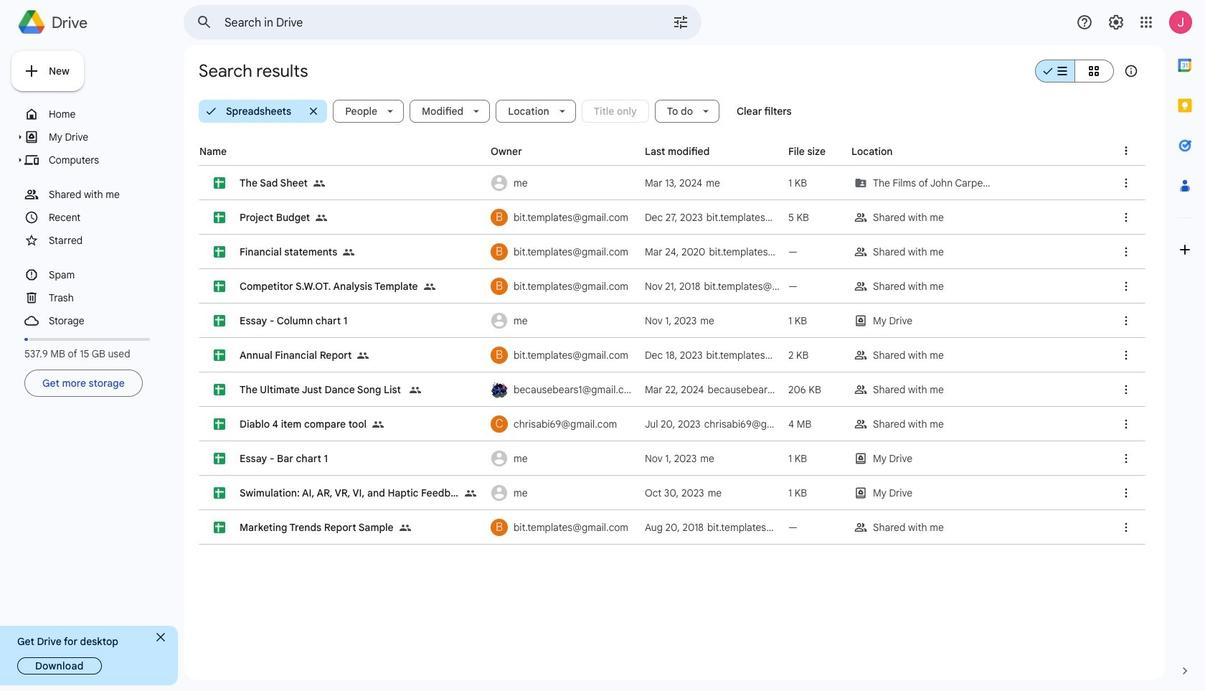 Task type: vqa. For each thing, say whether or not it's contained in the screenshot.
'Recent items' element
yes



Task type: locate. For each thing, give the bounding box(es) containing it.
shared image for google sheets: swimulation: ai, ar, vr, vi, and haptic feedback - bar chart 1 element
[[465, 488, 477, 500]]

group
[[199, 100, 327, 123]]

2 google sheets image from the top
[[214, 212, 225, 223]]

1 size: —
storage used: 0 bytes (this file is stored on a third-party server) element from the top
[[789, 245, 798, 258]]

None search field
[[184, 5, 702, 39]]

bit.templates@gmail.com element
[[491, 200, 508, 235], [491, 235, 508, 269], [491, 269, 508, 304], [491, 338, 508, 373], [491, 510, 508, 545]]

google sheets: financial statements element
[[240, 245, 338, 258]]

2 owned by me element from the top
[[487, 304, 641, 338]]

google sheets image for google sheets: the ultimate just dance song list element
[[214, 384, 225, 395]]

2 google sheets image from the top
[[214, 350, 225, 361]]

my drive element
[[49, 128, 170, 146]]

4 google sheets image from the top
[[214, 315, 225, 327]]

shared image for google sheets: the ultimate just dance song list element
[[409, 385, 421, 396]]

google sheets image for 7th cell from the bottom of the page
[[214, 315, 225, 327]]

1 owned by me element from the top
[[487, 166, 641, 200]]

2 owned by bit.templates@gmail.com element from the top
[[487, 235, 641, 269]]

navigation
[[11, 103, 172, 400]]

5 cell from the top
[[200, 304, 1145, 338]]

chrisabi69@gmail.com element
[[491, 407, 508, 441]]

3 owned by me element from the top
[[487, 441, 641, 476]]

2 size: 1 kb
storage used: 1 kb element from the top
[[789, 314, 808, 327]]

4 google sheets image from the top
[[214, 453, 225, 464]]

1 owned by bit.templates@gmail.com element from the top
[[487, 200, 641, 235]]

2 vertical spatial size: —
storage used: 0 bytes (this file is stored on a third-party server) element
[[789, 521, 798, 534]]

0 vertical spatial size: —
storage used: 0 bytes (this file is stored on a third-party server) element
[[789, 245, 798, 258]]

google sheets image
[[214, 281, 225, 292], [214, 350, 225, 361], [214, 384, 225, 395], [214, 453, 225, 464], [214, 487, 225, 499]]

shared image for google sheets: annual financial report element
[[358, 350, 369, 362]]

shared image
[[314, 178, 325, 189], [316, 212, 327, 224], [358, 350, 369, 362], [409, 385, 421, 396], [465, 476, 482, 510], [465, 488, 477, 500], [399, 522, 411, 534]]

search google drive image
[[190, 8, 219, 37]]

size: 1 kb
storage used: 1 kb element for 1st cell owned by me element
[[789, 177, 808, 189]]

google sheets image for google sheets: competitor s.w.ot. analysis template element on the left top of the page
[[214, 281, 225, 292]]

1 cell from the top
[[200, 166, 1145, 200]]

bit.templates@gmail.com element for owned by bit.templates@gmail.com element for google sheets: competitor s.w.ot. analysis template element on the left top of the page
[[491, 269, 508, 304]]

3 size: 1 kb
storage used: 1 kb element from the top
[[789, 452, 808, 465]]

3 google sheets image from the top
[[214, 246, 225, 258]]

size: —
storage used: 0 bytes (this file is stored on a third-party server) element for owned by bit.templates@gmail.com element for google sheets: competitor s.w.ot. analysis template element on the left top of the page
[[789, 280, 798, 293]]

shared image for google sheets: the sad sheet element
[[314, 178, 325, 189]]

home element
[[49, 105, 170, 123]]

4 owned by me element from the top
[[487, 476, 641, 510]]

tree
[[11, 103, 172, 332]]

2 bit.templates@gmail.com element from the top
[[491, 235, 508, 269]]

5 google sheets image from the top
[[214, 418, 225, 430]]

google sheets: project budget element
[[240, 211, 310, 224]]

Grid radio
[[1075, 54, 1115, 88]]

close image
[[156, 633, 165, 642]]

tab list
[[1166, 45, 1206, 651]]

4 size: 1 kb
storage used: 1 kb element from the top
[[789, 487, 808, 500]]

google sheets image for 8th cell
[[214, 418, 225, 430]]

3 owned by bit.templates@gmail.com element from the top
[[487, 269, 641, 304]]

3 bit.templates@gmail.com element from the top
[[491, 269, 508, 304]]

bit.templates@gmail.com element for owned by bit.templates@gmail.com element for google sheets: project budget element
[[491, 200, 508, 235]]

5 bit.templates@gmail.com element from the top
[[491, 510, 508, 545]]

1 bit.templates@gmail.com element from the top
[[491, 200, 508, 235]]

3 google sheets image from the top
[[214, 384, 225, 395]]

recent items element
[[49, 208, 170, 227]]

2 size: —
storage used: 0 bytes (this file is stored on a third-party server) element from the top
[[789, 280, 798, 293]]

size: —
storage used: 0 bytes (this file is stored on a third-party server) element for owned by bit.templates@gmail.com element corresponding to google sheets: financial statements element
[[789, 245, 798, 258]]

size: 1 kb
storage used: 1 kb element for 7th cell from the bottom of the page owned by me element
[[789, 314, 808, 327]]

google sheets image for 9th cell from the bottom of the page
[[214, 246, 225, 258]]

4 bit.templates@gmail.com element from the top
[[491, 338, 508, 373]]

bit.templates@gmail.com element for owned by bit.templates@gmail.com element corresponding to google sheets: financial statements element
[[491, 235, 508, 269]]

google sheets image for first cell from the bottom
[[214, 522, 225, 533]]

google sheets image
[[214, 177, 225, 189], [214, 212, 225, 223], [214, 246, 225, 258], [214, 315, 225, 327], [214, 418, 225, 430], [214, 522, 225, 533]]

location element
[[503, 106, 552, 117]]

3 size: —
storage used: 0 bytes (this file is stored on a third-party server) element from the top
[[789, 521, 798, 534]]

1 size: 1 kb
storage used: 1 kb element from the top
[[789, 177, 808, 189]]

size: 1 kb
storage used: 1 kb element
[[789, 177, 808, 189], [789, 314, 808, 327], [789, 452, 808, 465], [789, 487, 808, 500]]

google sheets: the ultimate just dance song list element
[[240, 383, 404, 396]]

5 owned by bit.templates@gmail.com element from the top
[[487, 510, 641, 545]]

shared image for google sheets: the ultimate just dance song list element
[[409, 372, 427, 407]]

google sheets image for google sheets: annual financial report element
[[214, 350, 225, 361]]

5 google sheets image from the top
[[214, 487, 225, 499]]

google sheets: marketing trends report sample element
[[240, 521, 394, 534]]

shared image for google sheets: marketing trends report sample element on the left of the page
[[399, 510, 417, 545]]

1 vertical spatial size: —
storage used: 0 bytes (this file is stored on a third-party server) element
[[789, 280, 798, 293]]

1 google sheets image from the top
[[214, 281, 225, 292]]

trashed items element
[[49, 289, 170, 307]]

google sheets: essay - bar chart 1 element
[[240, 452, 328, 465]]

6 google sheets image from the top
[[214, 522, 225, 533]]

8 cell from the top
[[200, 407, 1145, 441]]

cell
[[200, 166, 1145, 200], [200, 200, 1145, 235], [200, 235, 1145, 269], [200, 269, 1145, 304], [200, 304, 1145, 338], [200, 338, 1145, 373], [200, 372, 1145, 407], [200, 407, 1145, 441], [200, 441, 1145, 476], [200, 476, 1145, 510], [200, 510, 1145, 545]]

advanced search image
[[667, 8, 695, 37]]

region
[[199, 131, 1146, 680]]

owned by bit.templates@gmail.com element
[[487, 200, 641, 235], [487, 235, 641, 269], [487, 269, 641, 304], [487, 338, 641, 373], [487, 510, 641, 545]]

shared image
[[314, 166, 331, 200], [316, 200, 333, 235], [343, 235, 361, 269], [343, 247, 355, 258], [424, 269, 441, 304], [424, 281, 435, 293], [358, 338, 375, 372], [409, 372, 427, 407], [373, 407, 390, 441], [373, 419, 384, 431], [399, 510, 417, 545]]

1 google sheets image from the top
[[214, 177, 225, 189]]

shared image for google sheets: project budget element
[[316, 212, 327, 224]]

owned by me element
[[487, 166, 641, 200], [487, 304, 641, 338], [487, 441, 641, 476], [487, 476, 641, 510]]

4 owned by bit.templates@gmail.com element from the top
[[487, 338, 641, 373]]

size: —
storage used: 0 bytes (this file is stored on a third-party server) element
[[789, 245, 798, 258], [789, 280, 798, 293], [789, 521, 798, 534]]



Task type: describe. For each thing, give the bounding box(es) containing it.
filters toolbar
[[196, 97, 801, 126]]

google sheets image for tenth cell from the bottom of the page
[[214, 212, 225, 223]]

owned by bit.templates@gmail.com element for google sheets: competitor s.w.ot. analysis template element on the left top of the page
[[487, 269, 641, 304]]

google sheets: essay - column chart 1 element
[[240, 314, 348, 327]]

shared image for google sheets: financial statements element
[[343, 235, 361, 269]]

2 cell from the top
[[200, 200, 1145, 235]]

owned by bit.templates@gmail.com element for google sheets: financial statements element
[[487, 235, 641, 269]]

google sheets image for 1st cell
[[214, 177, 225, 189]]

google sheets: the sad sheet element
[[240, 177, 308, 189]]

size: 1 kb
storage used: 1 kb element for 10th cell from the top of the page's owned by me element
[[789, 487, 808, 500]]

owned by me element for 10th cell from the top of the page
[[487, 476, 641, 510]]

people element
[[340, 106, 380, 117]]

shared image for google sheets: annual financial report element
[[358, 338, 375, 372]]

owned by bit.templates@gmail.com element for google sheets: project budget element
[[487, 200, 641, 235]]

owned by bit.templates@gmail.com element for google sheets: marketing trends report sample element on the left of the page
[[487, 510, 641, 545]]

modified element
[[416, 106, 467, 117]]

11 cell from the top
[[200, 510, 1145, 545]]

shared image for google sheets: marketing trends report sample element on the left of the page
[[399, 522, 411, 534]]

Search in Drive text field
[[225, 16, 632, 30]]

shared image for google sheets: competitor s.w.ot. analysis template element on the left top of the page
[[424, 269, 441, 304]]

support image
[[1077, 14, 1094, 31]]

google sheets: competitor s.w.ot. analysis template element
[[240, 280, 418, 293]]

owned by becausebears1@gmail.com element
[[487, 372, 641, 407]]

3 cell from the top
[[200, 235, 1145, 269]]

bit.templates@gmail.com element for google sheets: marketing trends report sample element on the left of the page owned by bit.templates@gmail.com element
[[491, 510, 508, 545]]

spreadsheets filter applied element
[[220, 106, 303, 117]]

storage element
[[49, 311, 170, 330]]

size: 5 kb
storage used: 5 kb element
[[789, 211, 809, 224]]

7 cell from the top
[[200, 372, 1145, 407]]

size: 206 kb
storage used: 206 kb element
[[789, 383, 822, 396]]

computers element
[[49, 151, 170, 169]]

6 cell from the top
[[200, 338, 1145, 373]]

google sheets: swimulation: ai, ar, vr, vi, and haptic feedback - bar chart 1 element
[[240, 487, 459, 500]]

9 cell from the top
[[200, 441, 1145, 476]]

google sheets: annual financial report element
[[240, 349, 352, 362]]

spam element
[[49, 266, 170, 284]]

10 cell from the top
[[200, 476, 1145, 510]]

bit.templates@gmail.com element for owned by bit.templates@gmail.com element related to google sheets: annual financial report element
[[491, 338, 508, 373]]

items shared with me element
[[49, 185, 170, 204]]

group inside filters 'toolbar'
[[199, 100, 327, 123]]

owned by bit.templates@gmail.com element for google sheets: annual financial report element
[[487, 338, 641, 373]]

size: —
storage used: 0 bytes (this file is stored on a third-party server) element for google sheets: marketing trends report sample element on the left of the page owned by bit.templates@gmail.com element
[[789, 521, 798, 534]]

List radio
[[1036, 54, 1075, 88]]

owned by me element for third cell from the bottom of the page
[[487, 441, 641, 476]]

owned by me element for 7th cell from the bottom of the page
[[487, 304, 641, 338]]

starred items element
[[49, 231, 170, 250]]

4 cell from the top
[[200, 269, 1145, 304]]

google sheets: diablo 4 item compare tool element
[[240, 418, 367, 431]]

shared image for google sheets: diablo 4 item compare tool element
[[373, 407, 390, 441]]

owned by me element for 1st cell
[[487, 166, 641, 200]]

to do element
[[662, 106, 696, 117]]

size: 2 kb
storage used: 2 kb element
[[789, 349, 809, 362]]

owned by chrisabi69@gmail.com element
[[487, 407, 641, 441]]

size: 1 kb
storage used: 1 kb element for owned by me element associated with third cell from the bottom of the page
[[789, 452, 808, 465]]

shared image for google sheets: project budget element
[[316, 200, 333, 235]]

size: 4 mb
storage used: 4 mb element
[[789, 418, 812, 431]]

google sheets image for google sheets: swimulation: ai, ar, vr, vi, and haptic feedback - bar chart 1 element
[[214, 487, 225, 499]]

shared image for google sheets: the sad sheet element
[[314, 166, 331, 200]]



